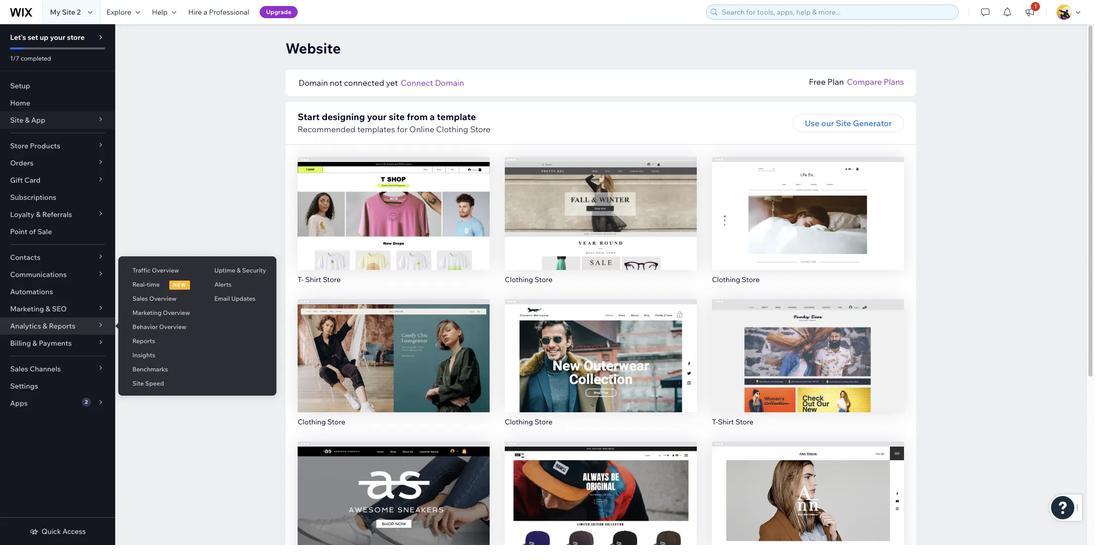 Task type: vqa. For each thing, say whether or not it's contained in the screenshot.
that in the bottom of the page
no



Task type: locate. For each thing, give the bounding box(es) containing it.
compare plans button
[[847, 76, 904, 88]]

site down home
[[10, 116, 23, 125]]

store inside start designing your site from a template recommended templates for online clothing store
[[470, 124, 491, 134]]

email
[[214, 295, 230, 303]]

overview down marketing overview at the left bottom of page
[[159, 323, 186, 331]]

real-time
[[132, 281, 160, 289]]

1 vertical spatial your
[[367, 111, 387, 123]]

uptime & security link
[[200, 262, 276, 279]]

sale
[[37, 227, 52, 237]]

app
[[31, 116, 45, 125]]

designing
[[322, 111, 365, 123]]

marketing inside popup button
[[10, 305, 44, 314]]

& for marketing
[[46, 305, 50, 314]]

setup
[[10, 81, 30, 90]]

store
[[67, 33, 85, 42]]

reports down seo in the left bottom of the page
[[49, 322, 75, 331]]

sales up the "settings"
[[10, 365, 28, 374]]

site inside button
[[836, 118, 851, 128]]

& for site
[[25, 116, 30, 125]]

site speed link
[[118, 376, 200, 393]]

site right 'our' in the top of the page
[[836, 118, 851, 128]]

real-
[[132, 281, 147, 289]]

your inside start designing your site from a template recommended templates for online clothing store
[[367, 111, 387, 123]]

1 vertical spatial t-
[[712, 418, 718, 427]]

gift card button
[[0, 172, 115, 189]]

apps
[[10, 399, 28, 408]]

site
[[62, 8, 75, 17], [10, 116, 23, 125], [836, 118, 851, 128], [132, 380, 144, 388]]

site left speed
[[132, 380, 144, 388]]

2 down 'settings' link
[[85, 399, 88, 406]]

2 inside sidebar element
[[85, 399, 88, 406]]

0 horizontal spatial shirt
[[305, 275, 321, 284]]

marketing & seo button
[[0, 301, 115, 318]]

contacts
[[10, 253, 40, 262]]

1/7
[[10, 55, 19, 62]]

shirt for t-shirt store
[[718, 418, 734, 427]]

orders button
[[0, 155, 115, 172]]

connected
[[344, 78, 384, 88]]

t-
[[298, 275, 304, 284], [712, 418, 718, 427]]

overview for traffic overview
[[152, 267, 179, 274]]

from
[[407, 111, 428, 123]]

& right 'loyalty'
[[36, 210, 41, 219]]

t- for t- shirt store
[[298, 275, 304, 284]]

view
[[384, 222, 403, 232], [592, 222, 610, 232], [799, 222, 818, 232], [384, 364, 403, 374], [592, 364, 610, 374], [799, 364, 818, 374], [384, 507, 403, 517], [592, 507, 610, 517], [799, 507, 818, 517]]

quick
[[42, 528, 61, 537]]

billing & payments button
[[0, 335, 115, 352]]

sales inside popup button
[[10, 365, 28, 374]]

template
[[437, 111, 476, 123]]

my site 2
[[50, 8, 81, 17]]

0 horizontal spatial a
[[204, 8, 207, 17]]

1 horizontal spatial marketing
[[132, 309, 162, 317]]

Search for tools, apps, help & more... field
[[719, 5, 955, 19]]

sales down real-
[[132, 295, 148, 303]]

your up templates at the left top of page
[[367, 111, 387, 123]]

0 horizontal spatial reports
[[49, 322, 75, 331]]

domain left not
[[299, 78, 328, 88]]

a inside start designing your site from a template recommended templates for online clothing store
[[430, 111, 435, 123]]

1/7 completed
[[10, 55, 51, 62]]

marketing up behavior
[[132, 309, 162, 317]]

subscriptions
[[10, 193, 56, 202]]

& for uptime
[[237, 267, 241, 274]]

a right the from
[[430, 111, 435, 123]]

& left app
[[25, 116, 30, 125]]

reports up insights
[[132, 338, 155, 345]]

contacts button
[[0, 249, 115, 266]]

generator
[[853, 118, 892, 128]]

use our site generator button
[[793, 114, 904, 132]]

sidebar element
[[0, 24, 115, 546]]

updates
[[231, 295, 256, 303]]

traffic overview link
[[118, 262, 200, 279]]

marketing overview
[[132, 309, 190, 317]]

2 domain from the left
[[435, 78, 464, 88]]

1 vertical spatial shirt
[[718, 418, 734, 427]]

edit
[[386, 201, 401, 211], [593, 201, 609, 211], [800, 201, 816, 211], [386, 343, 401, 353], [593, 343, 609, 353], [800, 343, 816, 353], [386, 485, 401, 495], [593, 485, 609, 495], [800, 485, 816, 495]]

online
[[409, 124, 434, 134]]

0 vertical spatial shirt
[[305, 275, 321, 284]]

edit button
[[372, 197, 415, 215], [580, 197, 622, 215], [787, 197, 829, 215], [372, 339, 415, 357], [580, 339, 622, 357], [787, 339, 829, 357], [372, 481, 415, 500], [580, 481, 622, 500], [787, 481, 829, 500]]

marketing
[[10, 305, 44, 314], [132, 309, 162, 317]]

t- for t-shirt store
[[712, 418, 718, 427]]

1 horizontal spatial t-
[[712, 418, 718, 427]]

1 horizontal spatial your
[[367, 111, 387, 123]]

site right my
[[62, 8, 75, 17]]

reports
[[49, 322, 75, 331], [132, 338, 155, 345]]

a
[[204, 8, 207, 17], [430, 111, 435, 123]]

1 vertical spatial reports
[[132, 338, 155, 345]]

compare
[[847, 77, 882, 87]]

1 horizontal spatial a
[[430, 111, 435, 123]]

traffic
[[132, 267, 150, 274]]

marketing up analytics
[[10, 305, 44, 314]]

0 horizontal spatial domain
[[299, 78, 328, 88]]

overview up time
[[152, 267, 179, 274]]

1 domain from the left
[[299, 78, 328, 88]]

0 horizontal spatial marketing
[[10, 305, 44, 314]]

& up billing & payments
[[43, 322, 47, 331]]

domain not connected yet connect domain
[[299, 78, 464, 88]]

access
[[63, 528, 86, 537]]

1 horizontal spatial reports
[[132, 338, 155, 345]]

sales channels button
[[0, 361, 115, 378]]

behavior overview
[[132, 323, 186, 331]]

a right hire at the left
[[204, 8, 207, 17]]

yet
[[386, 78, 398, 88]]

analytics & reports button
[[0, 318, 115, 335]]

2
[[77, 8, 81, 17], [85, 399, 88, 406]]

0 vertical spatial t-
[[298, 275, 304, 284]]

overview up marketing overview at the left bottom of page
[[149, 295, 176, 303]]

0 horizontal spatial your
[[50, 33, 65, 42]]

store
[[470, 124, 491, 134], [10, 142, 28, 151], [323, 275, 341, 284], [535, 275, 553, 284], [742, 275, 760, 284], [327, 418, 345, 427], [535, 418, 553, 427], [736, 418, 754, 427]]

overview
[[152, 267, 179, 274], [149, 295, 176, 303], [163, 309, 190, 317], [159, 323, 186, 331]]

0 vertical spatial your
[[50, 33, 65, 42]]

0 horizontal spatial t-
[[298, 275, 304, 284]]

sales overview
[[132, 295, 176, 303]]

& inside popup button
[[46, 305, 50, 314]]

1 horizontal spatial 2
[[85, 399, 88, 406]]

clothing store
[[505, 275, 553, 284], [712, 275, 760, 284], [298, 418, 345, 427], [505, 418, 553, 427]]

1 vertical spatial a
[[430, 111, 435, 123]]

& right uptime
[[237, 267, 241, 274]]

overview down sales overview link
[[163, 309, 190, 317]]

& right billing
[[32, 339, 37, 348]]

let's set up your store
[[10, 33, 85, 42]]

point
[[10, 227, 27, 237]]

& inside popup button
[[43, 322, 47, 331]]

quick access button
[[29, 528, 86, 537]]

analytics & reports
[[10, 322, 75, 331]]

&
[[25, 116, 30, 125], [36, 210, 41, 219], [237, 267, 241, 274], [46, 305, 50, 314], [43, 322, 47, 331], [32, 339, 37, 348]]

0 horizontal spatial 2
[[77, 8, 81, 17]]

website
[[286, 39, 341, 57]]

& inside 'popup button'
[[32, 339, 37, 348]]

1 horizontal spatial sales
[[132, 295, 148, 303]]

clothing inside start designing your site from a template recommended templates for online clothing store
[[436, 124, 468, 134]]

email updates
[[214, 295, 256, 303]]

0 vertical spatial reports
[[49, 322, 75, 331]]

1 vertical spatial 2
[[85, 399, 88, 406]]

1 vertical spatial sales
[[10, 365, 28, 374]]

card
[[24, 176, 41, 185]]

domain right connect
[[435, 78, 464, 88]]

0 vertical spatial a
[[204, 8, 207, 17]]

loyalty & referrals
[[10, 210, 72, 219]]

insights link
[[118, 347, 200, 364]]

t-shirt store
[[712, 418, 754, 427]]

& left seo in the left bottom of the page
[[46, 305, 50, 314]]

automations link
[[0, 284, 115, 301]]

& for billing
[[32, 339, 37, 348]]

loyalty
[[10, 210, 34, 219]]

communications button
[[0, 266, 115, 284]]

0 horizontal spatial sales
[[10, 365, 28, 374]]

2 right my
[[77, 8, 81, 17]]

shirt
[[305, 275, 321, 284], [718, 418, 734, 427]]

0 vertical spatial sales
[[132, 295, 148, 303]]

connect
[[401, 78, 433, 88]]

0 vertical spatial 2
[[77, 8, 81, 17]]

your right up
[[50, 33, 65, 42]]

marketing for marketing overview
[[132, 309, 162, 317]]

1 horizontal spatial domain
[[435, 78, 464, 88]]

1 horizontal spatial shirt
[[718, 418, 734, 427]]



Task type: describe. For each thing, give the bounding box(es) containing it.
connect domain button
[[401, 77, 464, 89]]

help
[[152, 8, 168, 17]]

recommended
[[298, 124, 356, 134]]

1
[[1034, 3, 1037, 10]]

subscriptions link
[[0, 189, 115, 206]]

alerts
[[214, 281, 232, 289]]

free plan compare plans
[[809, 77, 904, 87]]

marketing & seo
[[10, 305, 67, 314]]

channels
[[30, 365, 61, 374]]

upgrade button
[[260, 6, 297, 18]]

& for loyalty
[[36, 210, 41, 219]]

up
[[40, 33, 48, 42]]

start designing your site from a template recommended templates for online clothing store
[[298, 111, 491, 134]]

referrals
[[42, 210, 72, 219]]

setup link
[[0, 77, 115, 95]]

home link
[[0, 95, 115, 112]]

professional
[[209, 8, 249, 17]]

sales for sales overview
[[132, 295, 148, 303]]

a inside hire a professional link
[[204, 8, 207, 17]]

traffic overview
[[132, 267, 179, 274]]

hire
[[188, 8, 202, 17]]

upgrade
[[266, 8, 291, 16]]

benchmarks
[[132, 366, 168, 373]]

overview for sales overview
[[149, 295, 176, 303]]

new
[[173, 282, 187, 289]]

reports inside popup button
[[49, 322, 75, 331]]

& for analytics
[[43, 322, 47, 331]]

seo
[[52, 305, 67, 314]]

uptime & security
[[214, 267, 266, 274]]

sales for sales channels
[[10, 365, 28, 374]]

settings link
[[0, 378, 115, 395]]

templates
[[357, 124, 395, 134]]

behavior
[[132, 323, 158, 331]]

automations
[[10, 288, 53, 297]]

time
[[147, 281, 160, 289]]

start
[[298, 111, 320, 123]]

settings
[[10, 382, 38, 391]]

plans
[[884, 77, 904, 87]]

store products
[[10, 142, 60, 151]]

sales overview link
[[118, 291, 200, 308]]

home
[[10, 99, 30, 108]]

1 button
[[1019, 0, 1041, 24]]

billing & payments
[[10, 339, 72, 348]]

point of sale
[[10, 227, 52, 237]]

explore
[[107, 8, 131, 17]]

insights
[[132, 352, 155, 359]]

store inside store products dropdown button
[[10, 142, 28, 151]]

store products button
[[0, 137, 115, 155]]

plan
[[828, 77, 844, 87]]

shirt for t- shirt store
[[305, 275, 321, 284]]

payments
[[39, 339, 72, 348]]

my
[[50, 8, 60, 17]]

uptime
[[214, 267, 235, 274]]

marketing for marketing & seo
[[10, 305, 44, 314]]

your inside sidebar element
[[50, 33, 65, 42]]

loyalty & referrals button
[[0, 206, 115, 223]]

not
[[330, 78, 342, 88]]

hire a professional
[[188, 8, 249, 17]]

of
[[29, 227, 36, 237]]

marketing overview link
[[118, 305, 200, 322]]

overview for behavior overview
[[159, 323, 186, 331]]

sales channels
[[10, 365, 61, 374]]

free
[[809, 77, 826, 87]]

use our site generator
[[805, 118, 892, 128]]

help button
[[146, 0, 182, 24]]

let's
[[10, 33, 26, 42]]

analytics
[[10, 322, 41, 331]]

benchmarks link
[[118, 361, 200, 379]]

overview for marketing overview
[[163, 309, 190, 317]]

site & app button
[[0, 112, 115, 129]]

billing
[[10, 339, 31, 348]]

site inside dropdown button
[[10, 116, 23, 125]]

orders
[[10, 159, 33, 168]]

security
[[242, 267, 266, 274]]

alerts link
[[200, 276, 276, 294]]

site & app
[[10, 116, 45, 125]]

quick access
[[42, 528, 86, 537]]

set
[[28, 33, 38, 42]]

email updates link
[[200, 291, 276, 308]]

t- shirt store
[[298, 275, 341, 284]]

our
[[821, 118, 834, 128]]

reports link
[[118, 333, 200, 350]]



